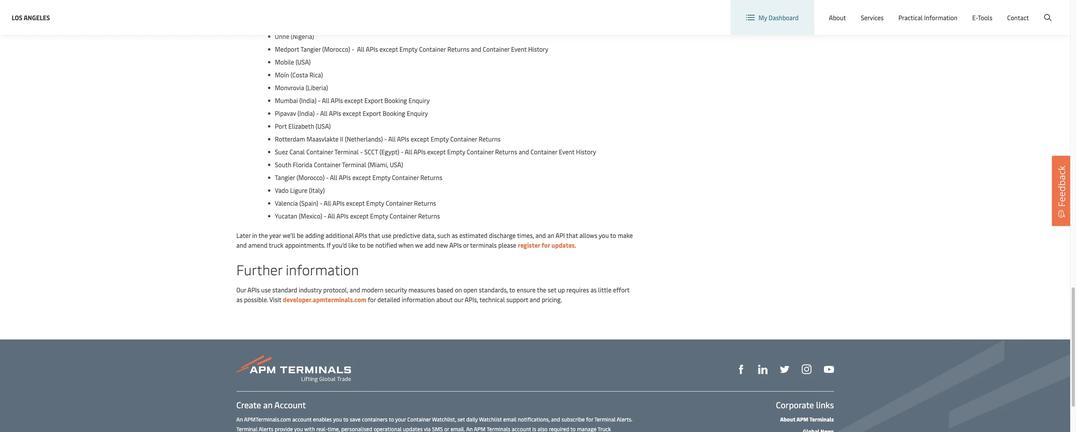 Task type: describe. For each thing, give the bounding box(es) containing it.
apm inside an apmterminals.com account enables you to save containers to your container watchlist, set daily watchlist email notifications, and subscribe for terminal alerts. terminal alerts provide you with real-time, personalised operational updates via sms or email. an apm terminals account is also required to manage truc
[[474, 426, 486, 432]]

predictive
[[393, 231, 421, 240]]

further information
[[236, 260, 359, 279]]

1 horizontal spatial account
[[512, 426, 531, 432]]

(mexico) -
[[299, 212, 326, 220]]

support
[[507, 296, 528, 304]]

pipavav
[[275, 109, 296, 118]]

apis,
[[465, 296, 478, 304]]

if
[[327, 241, 331, 250]]

terminal left alerts
[[236, 426, 258, 432]]

subscribe
[[562, 416, 585, 424]]

add
[[425, 241, 435, 250]]

export for pipavav (india) - all apis except export booking enquiry
[[363, 109, 381, 118]]

little
[[598, 286, 612, 294]]

1 horizontal spatial an
[[466, 426, 473, 432]]

1 that from the left
[[369, 231, 380, 240]]

new
[[437, 241, 448, 250]]

standard
[[272, 286, 297, 294]]

south florida container terminal (miami, usa)
[[275, 160, 403, 169]]

(costa
[[291, 71, 308, 79]]

information
[[925, 13, 958, 22]]

about for about apm terminals
[[780, 416, 796, 424]]

you inside later in the year we'll be adding additional apis that use predictive data, such as estimated discharge times, and an api that allows you to make and amend truck appointments. if you'd like to be notified when we add new apis or terminals please
[[599, 231, 609, 240]]

- right (spain) at left
[[320, 199, 323, 208]]

0 vertical spatial information
[[286, 260, 359, 279]]

use inside later in the year we'll be adding additional apis that use predictive data, such as estimated discharge times, and an api that allows you to make and amend truck appointments. if you'd like to be notified when we add new apis or terminals please
[[382, 231, 392, 240]]

monvrovia (liberia)
[[275, 83, 328, 92]]

as inside later in the year we'll be adding additional apis that use predictive data, such as estimated discharge times, and an api that allows you to make and amend truck appointments. if you'd like to be notified when we add new apis or terminals please
[[452, 231, 458, 240]]

1 vertical spatial account
[[274, 399, 306, 411]]

linkedin image
[[758, 365, 768, 374]]

additional apis
[[326, 231, 367, 240]]

.
[[575, 241, 576, 250]]

- left the scct
[[360, 148, 363, 156]]

when
[[399, 241, 414, 250]]

to right like
[[360, 241, 366, 250]]

an inside later in the year we'll be adding additional apis that use predictive data, such as estimated discharge times, and an api that allows you to make and amend truck appointments. if you'd like to be notified when we add new apis or terminals please
[[548, 231, 554, 240]]

0 horizontal spatial create
[[236, 399, 261, 411]]

alerts
[[259, 426, 273, 432]]

mumbai (india) - all apis except export booking enquiry
[[275, 96, 430, 105]]

data,
[[422, 231, 436, 240]]

instagram image
[[802, 365, 812, 374]]

e-tools
[[973, 13, 993, 22]]

all right (egypt)
[[405, 148, 412, 156]]

set inside our apis use standard industry protocol, and modern security measures based on open standards, to ensure the set up requires as little effort as possible. visit
[[548, 286, 557, 294]]

0 vertical spatial (usa)
[[296, 58, 311, 66]]

services button
[[861, 0, 884, 35]]

an apmterminals.com account enables you to save containers to your container watchlist, set daily watchlist email notifications, and subscribe for terminal alerts. terminal alerts provide you with real-time, personalised operational updates via sms or email. an apm terminals account is also required to manage truc
[[236, 416, 633, 432]]

1 horizontal spatial tangier
[[301, 45, 321, 53]]

practical information button
[[899, 0, 958, 35]]

(india) for mumbai
[[299, 96, 317, 105]]

for inside an apmterminals.com account enables you to save containers to your container watchlist, set daily watchlist email notifications, and subscribe for terminal alerts. terminal alerts provide you with real-time, personalised operational updates via sms or email. an apm terminals account is also required to manage truc
[[586, 416, 593, 424]]

/
[[1009, 7, 1012, 16]]

booking for pipavav (india) - all apis except export booking enquiry
[[383, 109, 405, 118]]

port
[[275, 122, 287, 131]]

you tube link
[[824, 364, 834, 374]]

adding
[[305, 231, 324, 240]]

(liberia)
[[306, 83, 328, 92]]

apmterminals.com
[[244, 416, 291, 424]]

all down south florida container terminal (miami, usa)
[[330, 173, 338, 182]]

account inside login / create account link
[[1033, 7, 1056, 16]]

(nigeria)
[[291, 32, 314, 41]]

terminal up tangier (morocco) - all apis except empty container returns
[[342, 160, 366, 169]]

create an account
[[236, 399, 306, 411]]

linkedin__x28_alt_x29__3_ link
[[758, 364, 768, 374]]

about for about
[[829, 13, 846, 22]]

terminals inside an apmterminals.com account enables you to save containers to your container watchlist, set daily watchlist email notifications, and subscribe for terminal alerts. terminal alerts provide you with real-time, personalised operational updates via sms or email. an apm terminals account is also required to manage truc
[[487, 426, 511, 432]]

about apm terminals
[[780, 416, 834, 424]]

port elizabeth (usa)
[[275, 122, 331, 131]]

up
[[558, 286, 565, 294]]

personalised
[[341, 426, 372, 432]]

measures
[[409, 286, 436, 294]]

register
[[518, 241, 540, 250]]

1 vertical spatial event
[[559, 148, 575, 156]]

about apm terminals link
[[780, 416, 834, 424]]

onne (nigeria)
[[275, 32, 314, 41]]

and container
[[471, 45, 510, 53]]

los
[[12, 13, 22, 22]]

all down (liberia)
[[322, 96, 329, 105]]

register for updates .
[[518, 241, 578, 250]]

standards,
[[479, 286, 508, 294]]

- down (liberia)
[[318, 96, 321, 105]]

modern
[[362, 286, 384, 294]]

corporate
[[776, 399, 814, 411]]

all up port elizabeth (usa)
[[320, 109, 328, 118]]

switch
[[852, 7, 870, 16]]

for for register
[[542, 241, 550, 250]]

2 that from the left
[[566, 231, 578, 240]]

later
[[236, 231, 251, 240]]

instagram link
[[802, 364, 812, 374]]

1 horizontal spatial updates
[[552, 241, 575, 250]]

create inside login / create account link
[[1014, 7, 1032, 16]]

open
[[464, 286, 478, 294]]

terminals
[[470, 241, 497, 250]]

requires
[[567, 286, 589, 294]]

provide
[[275, 426, 293, 432]]

or inside later in the year we'll be adding additional apis that use predictive data, such as estimated discharge times, and an api that allows you to make and amend truck appointments. if you'd like to be notified when we add new apis or terminals please
[[463, 241, 469, 250]]

manage
[[577, 426, 597, 432]]

1 vertical spatial (usa)
[[316, 122, 331, 131]]

effort
[[613, 286, 630, 294]]

developer.apmterminals.com for detailed information about our apis, technical support and pricing.
[[283, 296, 562, 304]]

enquiry for mumbai (india) - all apis except export booking enquiry
[[409, 96, 430, 105]]

the inside our apis use standard industry protocol, and modern security measures based on open standards, to ensure the set up requires as little effort as possible. visit
[[537, 286, 547, 294]]

scct
[[364, 148, 378, 156]]

shape link
[[737, 364, 746, 374]]

contact button
[[1008, 0, 1029, 35]]

moín
[[275, 71, 289, 79]]

- up port elizabeth (usa)
[[316, 109, 319, 118]]

year
[[269, 231, 281, 240]]

twitter image
[[780, 365, 789, 374]]

2 vertical spatial you
[[294, 426, 303, 432]]

rica)
[[310, 71, 323, 79]]

los angeles
[[12, 13, 50, 22]]

terminal down ii
[[335, 148, 359, 156]]

to left make
[[610, 231, 616, 240]]

apis inside later in the year we'll be adding additional apis that use predictive data, such as estimated discharge times, and an api that allows you to make and amend truck appointments. if you'd like to be notified when we add new apis or terminals please
[[450, 241, 462, 250]]

enables
[[313, 416, 332, 424]]

1 vertical spatial information
[[402, 296, 435, 304]]

elizabeth
[[288, 122, 314, 131]]

menu
[[940, 7, 956, 16]]

our
[[236, 286, 246, 294]]

our
[[454, 296, 464, 304]]

e-tools button
[[973, 0, 993, 35]]

valencia (spain) - all apis except empty container returns
[[275, 199, 436, 208]]



Task type: vqa. For each thing, say whether or not it's contained in the screenshot.
getting
no



Task type: locate. For each thing, give the bounding box(es) containing it.
to left save
[[343, 416, 349, 424]]

mobile (usa)
[[275, 58, 311, 66]]

0 horizontal spatial the
[[259, 231, 268, 240]]

an down "daily"
[[466, 426, 473, 432]]

moín (costa rica)
[[275, 71, 323, 79]]

florida
[[293, 160, 312, 169]]

apm
[[797, 416, 809, 424], [474, 426, 486, 432]]

for down modern
[[368, 296, 376, 304]]

or right sms
[[444, 426, 449, 432]]

0 horizontal spatial that
[[369, 231, 380, 240]]

watchlist,
[[432, 416, 456, 424]]

security
[[385, 286, 407, 294]]

1 horizontal spatial or
[[463, 241, 469, 250]]

0 vertical spatial tangier
[[301, 45, 321, 53]]

use up notified
[[382, 231, 392, 240]]

0 vertical spatial (india)
[[299, 96, 317, 105]]

(morocco) - up "(italy)"
[[297, 173, 329, 182]]

the up pricing. at the right
[[537, 286, 547, 294]]

monvrovia
[[275, 83, 304, 92]]

that up notified
[[369, 231, 380, 240]]

1 vertical spatial booking
[[383, 109, 405, 118]]

updates left via
[[403, 426, 423, 432]]

technical
[[480, 296, 505, 304]]

0 vertical spatial an
[[236, 416, 243, 424]]

my dashboard button
[[746, 0, 799, 35]]

export up pipavav (india) - all apis except export booking enquiry
[[365, 96, 383, 105]]

0 horizontal spatial event
[[511, 45, 527, 53]]

set up email.
[[458, 416, 465, 424]]

tools
[[978, 13, 993, 22]]

(italy)
[[309, 186, 325, 195]]

1 horizontal spatial that
[[566, 231, 578, 240]]

or
[[463, 241, 469, 250], [444, 426, 449, 432]]

0 horizontal spatial you
[[294, 426, 303, 432]]

possible.
[[244, 296, 268, 304]]

for for developer.apmterminals.com
[[368, 296, 376, 304]]

1 vertical spatial you
[[333, 416, 342, 424]]

1 vertical spatial tangier
[[275, 173, 295, 182]]

information up industry
[[286, 260, 359, 279]]

- right (egypt)
[[401, 148, 404, 156]]

1 vertical spatial (morocco) -
[[297, 173, 329, 182]]

times,
[[517, 231, 534, 240]]

1 horizontal spatial event
[[559, 148, 575, 156]]

2 horizontal spatial you
[[599, 231, 609, 240]]

(usa) up (costa on the left of the page
[[296, 58, 311, 66]]

export for mumbai (india) - all apis except export booking enquiry
[[365, 96, 383, 105]]

terminals down the links
[[810, 416, 834, 424]]

(india)
[[299, 96, 317, 105], [298, 109, 315, 118]]

protocol,
[[323, 286, 348, 294]]

fill 44 link
[[780, 364, 789, 374]]

account right contact
[[1033, 7, 1056, 16]]

1 vertical spatial (india)
[[298, 109, 315, 118]]

information down measures
[[402, 296, 435, 304]]

0 horizontal spatial about
[[780, 416, 796, 424]]

corporate links
[[776, 399, 834, 411]]

ensure
[[517, 286, 536, 294]]

1 horizontal spatial an
[[548, 231, 554, 240]]

0 horizontal spatial use
[[261, 286, 271, 294]]

links
[[816, 399, 834, 411]]

all
[[322, 96, 329, 105], [320, 109, 328, 118], [405, 148, 412, 156], [330, 173, 338, 182]]

global menu
[[921, 7, 956, 16]]

1 horizontal spatial about
[[829, 13, 846, 22]]

developer.apmterminals.com
[[283, 296, 366, 304]]

0 horizontal spatial (usa)
[[296, 58, 311, 66]]

2 vertical spatial for
[[586, 416, 593, 424]]

0 vertical spatial set
[[548, 286, 557, 294]]

1 vertical spatial as
[[591, 286, 597, 294]]

0 horizontal spatial be
[[297, 231, 304, 240]]

real-
[[316, 426, 328, 432]]

terminal left alerts.
[[595, 416, 616, 424]]

daily
[[466, 416, 478, 424]]

1 horizontal spatial use
[[382, 231, 392, 240]]

global menu button
[[903, 0, 964, 23]]

1 horizontal spatial terminals
[[810, 416, 834, 424]]

tangier down (nigeria)
[[301, 45, 321, 53]]

1 horizontal spatial history
[[576, 148, 596, 156]]

we
[[415, 241, 423, 250]]

1 horizontal spatial the
[[537, 286, 547, 294]]

1 horizontal spatial apm
[[797, 416, 809, 424]]

1 horizontal spatial as
[[452, 231, 458, 240]]

to inside our apis use standard industry protocol, and modern security measures based on open standards, to ensure the set up requires as little effort as possible. visit
[[509, 286, 515, 294]]

updates inside an apmterminals.com account enables you to save containers to your container watchlist, set daily watchlist email notifications, and subscribe for terminal alerts. terminal alerts provide you with real-time, personalised operational updates via sms or email. an apm terminals account is also required to manage truc
[[403, 426, 423, 432]]

apis
[[366, 45, 378, 53], [331, 96, 343, 105], [329, 109, 341, 118], [397, 135, 409, 143], [414, 148, 426, 156], [339, 173, 351, 182], [333, 199, 345, 208], [337, 212, 349, 220], [450, 241, 462, 250], [248, 286, 260, 294]]

1 vertical spatial account
[[512, 426, 531, 432]]

(india) up port elizabeth (usa)
[[298, 109, 315, 118]]

0 horizontal spatial terminals
[[487, 426, 511, 432]]

1 vertical spatial an
[[263, 399, 273, 411]]

create right /
[[1014, 7, 1032, 16]]

tangier (morocco) - all apis except empty container returns
[[275, 173, 442, 182]]

or inside an apmterminals.com account enables you to save containers to your container watchlist, set daily watchlist email notifications, and subscribe for terminal alerts. terminal alerts provide you with real-time, personalised operational updates via sms or email. an apm terminals account is also required to manage truc
[[444, 426, 449, 432]]

mobile
[[275, 58, 294, 66]]

(india) down monvrovia (liberia)
[[299, 96, 317, 105]]

0 vertical spatial export
[[365, 96, 383, 105]]

0 vertical spatial enquiry
[[409, 96, 430, 105]]

the right in
[[259, 231, 268, 240]]

0 horizontal spatial an
[[263, 399, 273, 411]]

0 vertical spatial as
[[452, 231, 458, 240]]

0 horizontal spatial history
[[528, 45, 549, 53]]

2 horizontal spatial as
[[591, 286, 597, 294]]

0 horizontal spatial account
[[274, 399, 306, 411]]

(usa) up maasvlakte
[[316, 122, 331, 131]]

0 horizontal spatial tangier
[[275, 173, 295, 182]]

1 vertical spatial the
[[537, 286, 547, 294]]

1 vertical spatial or
[[444, 426, 449, 432]]

as left the little
[[591, 286, 597, 294]]

0 vertical spatial an
[[548, 231, 554, 240]]

container inside an apmterminals.com account enables you to save containers to your container watchlist, set daily watchlist email notifications, and subscribe for terminal alerts. terminal alerts provide you with real-time, personalised operational updates via sms or email. an apm terminals account is also required to manage truc
[[408, 416, 431, 424]]

you'd
[[332, 241, 347, 250]]

angeles
[[24, 13, 50, 22]]

tangier down south
[[275, 173, 295, 182]]

ii
[[340, 135, 343, 143]]

feedback button
[[1052, 156, 1072, 226]]

rotterdam maasvlakte ii (netherlands) - all apis except empty container returns
[[275, 135, 501, 143]]

0 vertical spatial or
[[463, 241, 469, 250]]

0 vertical spatial event
[[511, 45, 527, 53]]

enquiry for pipavav (india) - all apis except export booking enquiry
[[407, 109, 428, 118]]

watchlist
[[479, 416, 502, 424]]

1 vertical spatial create
[[236, 399, 261, 411]]

appointments.
[[285, 241, 325, 250]]

and inside our apis use standard industry protocol, and modern security measures based on open standards, to ensure the set up requires as little effort as possible. visit
[[350, 286, 360, 294]]

account
[[1033, 7, 1056, 16], [274, 399, 306, 411]]

1 horizontal spatial for
[[542, 241, 550, 250]]

truck
[[269, 241, 284, 250]]

0 vertical spatial create
[[1014, 7, 1032, 16]]

create
[[1014, 7, 1032, 16], [236, 399, 261, 411]]

0 horizontal spatial set
[[458, 416, 465, 424]]

1 vertical spatial export
[[363, 109, 381, 118]]

to left your
[[389, 416, 394, 424]]

1 vertical spatial an
[[466, 426, 473, 432]]

1 vertical spatial terminals
[[487, 426, 511, 432]]

1 vertical spatial updates
[[403, 426, 423, 432]]

or down estimated
[[463, 241, 469, 250]]

0 vertical spatial be
[[297, 231, 304, 240]]

the inside later in the year we'll be adding additional apis that use predictive data, such as estimated discharge times, and an api that allows you to make and amend truck appointments. if you'd like to be notified when we add new apis or terminals please
[[259, 231, 268, 240]]

0 vertical spatial history
[[528, 45, 549, 53]]

1 horizontal spatial (usa)
[[316, 122, 331, 131]]

0 vertical spatial apm
[[797, 416, 809, 424]]

valencia
[[275, 199, 298, 208]]

in
[[252, 231, 257, 240]]

make
[[618, 231, 633, 240]]

suez
[[275, 148, 288, 156]]

account up provide
[[274, 399, 306, 411]]

0 horizontal spatial updates
[[403, 426, 423, 432]]

save
[[350, 416, 361, 424]]

an left api
[[548, 231, 554, 240]]

use inside our apis use standard industry protocol, and modern security measures based on open standards, to ensure the set up requires as little effort as possible. visit
[[261, 286, 271, 294]]

register for updates link
[[518, 241, 575, 250]]

terminals down watchlist
[[487, 426, 511, 432]]

apm down "daily"
[[474, 426, 486, 432]]

like
[[349, 241, 358, 250]]

0 vertical spatial (morocco) -
[[322, 45, 354, 53]]

set left up
[[548, 286, 557, 294]]

1 vertical spatial be
[[367, 241, 374, 250]]

0 vertical spatial for
[[542, 241, 550, 250]]

youtube image
[[824, 366, 834, 373]]

further
[[236, 260, 282, 279]]

apis inside our apis use standard industry protocol, and modern security measures based on open standards, to ensure the set up requires as little effort as possible. visit
[[248, 286, 260, 294]]

as down our
[[236, 296, 243, 304]]

you left with
[[294, 426, 303, 432]]

1 horizontal spatial create
[[1014, 7, 1032, 16]]

0 vertical spatial you
[[599, 231, 609, 240]]

1 horizontal spatial information
[[402, 296, 435, 304]]

1 vertical spatial for
[[368, 296, 376, 304]]

about down corporate
[[780, 416, 796, 424]]

operational
[[374, 426, 402, 432]]

for up manage
[[586, 416, 593, 424]]

about
[[829, 13, 846, 22], [780, 416, 796, 424]]

0 horizontal spatial as
[[236, 296, 243, 304]]

(morocco) - up rica)
[[322, 45, 354, 53]]

discharge
[[489, 231, 516, 240]]

maasvlakte
[[307, 135, 339, 143]]

an left apmterminals.com
[[236, 416, 243, 424]]

to down subscribe
[[571, 426, 576, 432]]

(miami,
[[368, 160, 388, 169]]

vado ligure (italy)
[[275, 186, 325, 195]]

1 horizontal spatial be
[[367, 241, 374, 250]]

be up "appointments."
[[297, 231, 304, 240]]

yucatan (mexico) - all apis except empty container returns
[[275, 212, 440, 220]]

with
[[304, 426, 315, 432]]

export down mumbai (india) - all apis except export booking enquiry
[[363, 109, 381, 118]]

you right allows on the right
[[599, 231, 609, 240]]

as right such
[[452, 231, 458, 240]]

for right "register" at the bottom of the page
[[542, 241, 550, 250]]

use
[[382, 231, 392, 240], [261, 286, 271, 294]]

facebook image
[[737, 365, 746, 374]]

0 vertical spatial about
[[829, 13, 846, 22]]

0 horizontal spatial information
[[286, 260, 359, 279]]

yucatan
[[275, 212, 297, 220]]

later in the year we'll be adding additional apis that use predictive data, such as estimated discharge times, and an api that allows you to make and amend truck appointments. if you'd like to be notified when we add new apis or terminals please
[[236, 231, 633, 250]]

los angeles link
[[12, 13, 50, 22]]

0 horizontal spatial for
[[368, 296, 376, 304]]

1 horizontal spatial you
[[333, 416, 342, 424]]

(india) for pipavav
[[298, 109, 315, 118]]

time,
[[328, 426, 340, 432]]

an
[[236, 416, 243, 424], [466, 426, 473, 432]]

- up (egypt)
[[385, 135, 387, 143]]

my dashboard
[[759, 13, 799, 22]]

switch location
[[852, 7, 896, 16]]

0 vertical spatial use
[[382, 231, 392, 240]]

2 horizontal spatial for
[[586, 416, 593, 424]]

that up .
[[566, 231, 578, 240]]

apm down corporate links
[[797, 416, 809, 424]]

global
[[921, 7, 939, 16]]

our apis use standard industry protocol, and modern security measures based on open standards, to ensure the set up requires as little effort as possible. visit
[[236, 286, 630, 304]]

create up apmterminals.com
[[236, 399, 261, 411]]

set inside an apmterminals.com account enables you to save containers to your container watchlist, set daily watchlist email notifications, and subscribe for terminal alerts. terminal alerts provide you with real-time, personalised operational updates via sms or email. an apm terminals account is also required to manage truc
[[458, 416, 465, 424]]

1 vertical spatial enquiry
[[407, 109, 428, 118]]

0 horizontal spatial account
[[292, 416, 312, 424]]

account left is
[[512, 426, 531, 432]]

1 horizontal spatial account
[[1033, 7, 1056, 16]]

account up with
[[292, 416, 312, 424]]

0 vertical spatial updates
[[552, 241, 575, 250]]

0 vertical spatial terminals
[[810, 416, 834, 424]]

also
[[538, 426, 548, 432]]

enquiry
[[409, 96, 430, 105], [407, 109, 428, 118]]

0 horizontal spatial an
[[236, 416, 243, 424]]

updates down api
[[552, 241, 575, 250]]

about left switch
[[829, 13, 846, 22]]

1 vertical spatial history
[[576, 148, 596, 156]]

to up support
[[509, 286, 515, 294]]

-
[[318, 96, 321, 105], [316, 109, 319, 118], [385, 135, 387, 143], [360, 148, 363, 156], [401, 148, 404, 156], [320, 199, 323, 208]]

0 vertical spatial account
[[1033, 7, 1056, 16]]

except
[[380, 45, 398, 53], [345, 96, 363, 105], [343, 109, 361, 118], [411, 135, 429, 143], [427, 148, 446, 156], [353, 173, 371, 182], [346, 199, 365, 208], [350, 212, 369, 220]]

2 vertical spatial as
[[236, 296, 243, 304]]

0 vertical spatial the
[[259, 231, 268, 240]]

about
[[436, 296, 453, 304]]

as
[[452, 231, 458, 240], [591, 286, 597, 294], [236, 296, 243, 304]]

mumbai
[[275, 96, 298, 105]]

be
[[297, 231, 304, 240], [367, 241, 374, 250]]

an up apmterminals.com
[[263, 399, 273, 411]]

1 vertical spatial apm
[[474, 426, 486, 432]]

1 vertical spatial use
[[261, 286, 271, 294]]

and inside an apmterminals.com account enables you to save containers to your container watchlist, set daily watchlist email notifications, and subscribe for terminal alerts. terminal alerts provide you with real-time, personalised operational updates via sms or email. an apm terminals account is also required to manage truc
[[551, 416, 560, 424]]

0 horizontal spatial apm
[[474, 426, 486, 432]]

history
[[528, 45, 549, 53], [576, 148, 596, 156]]

use up 'visit'
[[261, 286, 271, 294]]

you up time,
[[333, 416, 342, 424]]

be left notified
[[367, 241, 374, 250]]

my
[[759, 13, 767, 22]]

0 vertical spatial booking
[[385, 96, 407, 105]]

switch location button
[[839, 7, 896, 16]]

apmt footer logo image
[[236, 355, 351, 383]]

on
[[455, 286, 462, 294]]

alerts.
[[617, 416, 633, 424]]

1 vertical spatial about
[[780, 416, 796, 424]]

booking for mumbai (india) - all apis except export booking enquiry
[[385, 96, 407, 105]]

container
[[419, 45, 446, 53], [450, 135, 477, 143], [306, 148, 333, 156], [467, 148, 494, 156], [531, 148, 558, 156], [314, 160, 341, 169], [392, 173, 419, 182], [386, 199, 413, 208], [390, 212, 417, 220], [408, 416, 431, 424]]

api
[[556, 231, 565, 240]]



